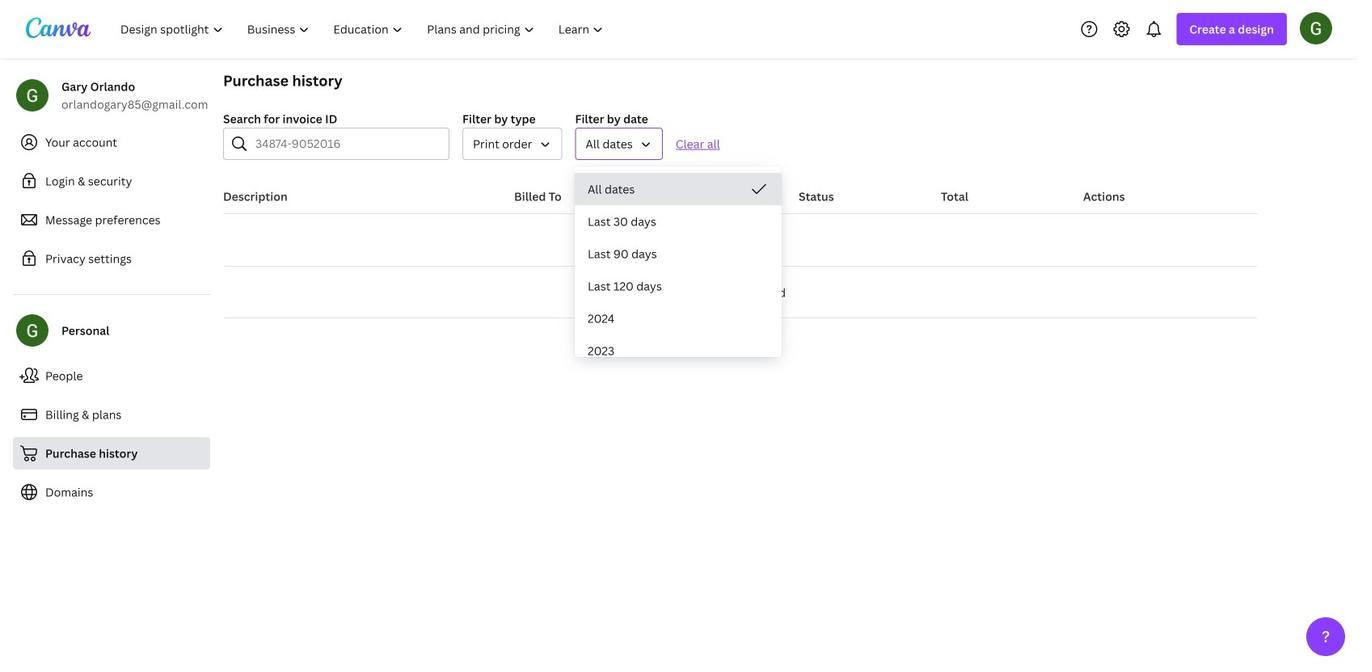 Task type: locate. For each thing, give the bounding box(es) containing it.
list box
[[575, 173, 782, 367]]

None button
[[462, 128, 562, 160], [575, 128, 663, 160], [462, 128, 562, 160], [575, 128, 663, 160]]

34874-9052016 text field
[[255, 129, 439, 159]]

top level navigation element
[[110, 13, 617, 45]]

option
[[575, 173, 782, 205], [575, 205, 782, 238], [575, 238, 782, 270], [575, 270, 782, 302], [575, 302, 782, 335], [575, 335, 782, 367]]

gary orlando image
[[1300, 12, 1332, 44]]

4 option from the top
[[575, 270, 782, 302]]

5 option from the top
[[575, 302, 782, 335]]

2 option from the top
[[575, 205, 782, 238]]

3 option from the top
[[575, 238, 782, 270]]



Task type: describe. For each thing, give the bounding box(es) containing it.
1 option from the top
[[575, 173, 782, 205]]

6 option from the top
[[575, 335, 782, 367]]



Task type: vqa. For each thing, say whether or not it's contained in the screenshot.
1st option from the bottom
yes



